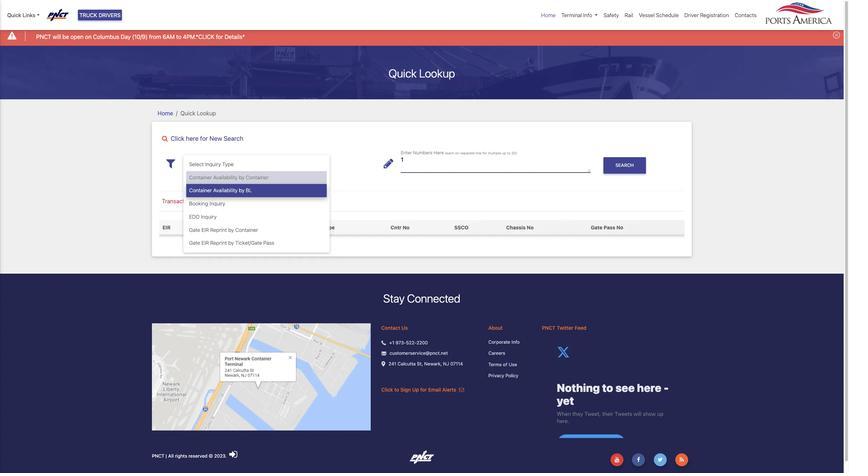 Task type: locate. For each thing, give the bounding box(es) containing it.
edo inquiry
[[189, 214, 217, 220]]

quick links
[[7, 12, 35, 18]]

on
[[85, 33, 92, 40], [455, 151, 459, 155]]

pnct left will
[[36, 33, 51, 40]]

1 horizontal spatial to
[[394, 387, 399, 393]]

(each
[[445, 151, 454, 155]]

1 no from the left
[[403, 224, 410, 231]]

edo
[[189, 214, 200, 220]]

0 horizontal spatial lookup
[[197, 110, 216, 116]]

safety link
[[601, 8, 622, 22]]

to for 4pm.*click
[[176, 33, 181, 40]]

reserved
[[189, 453, 207, 459]]

pnct
[[36, 33, 51, 40], [542, 325, 556, 331], [152, 453, 164, 459]]

pnct left twitter
[[542, 325, 556, 331]]

1 vertical spatial on
[[455, 151, 459, 155]]

3 no from the left
[[617, 224, 623, 231]]

6am
[[163, 33, 175, 40]]

1 vertical spatial be
[[291, 198, 298, 205]]

inquiry up date
[[201, 214, 217, 220]]

be right will
[[62, 33, 69, 40]]

1 horizontal spatial type
[[323, 224, 335, 231]]

0 vertical spatial info
[[583, 12, 592, 18]]

click to sign up for email alerts
[[381, 387, 458, 393]]

pnct will be open on columbus day (10/9) from 6am to 4pm.*click for details* alert
[[0, 26, 844, 46]]

to inside enter numbers here (each on separate line for multiple up to 20)
[[507, 151, 511, 155]]

1 horizontal spatial info
[[583, 12, 592, 18]]

alerts
[[442, 387, 456, 393]]

on for columbus
[[85, 33, 92, 40]]

chassis no
[[506, 224, 534, 231]]

1 horizontal spatial on
[[455, 151, 459, 155]]

by left 'bl'
[[239, 187, 245, 194]]

1 vertical spatial search
[[616, 163, 634, 168]]

search
[[224, 135, 243, 142], [616, 163, 634, 168]]

0 vertical spatial lookup
[[419, 66, 455, 80]]

for right line
[[483, 151, 487, 155]]

by
[[239, 174, 245, 180], [239, 187, 245, 194], [228, 227, 234, 233], [228, 240, 234, 246]]

click here for new search link
[[159, 135, 685, 142]]

0 horizontal spatial quick
[[7, 12, 21, 18]]

gate for gate eir reprint by ticket/gate pass
[[189, 240, 200, 246]]

trucker
[[245, 224, 264, 231]]

0 vertical spatial click
[[171, 135, 184, 142]]

2 horizontal spatial to
[[507, 151, 511, 155]]

home link up search 'icon'
[[158, 110, 173, 116]]

2 vertical spatial inquiry
[[201, 214, 217, 220]]

eir
[[163, 224, 171, 231], [202, 227, 209, 233], [202, 240, 209, 246]]

truck drivers link
[[78, 10, 122, 21]]

home link
[[538, 8, 559, 22], [158, 110, 173, 116]]

0 horizontal spatial click
[[171, 135, 184, 142]]

enter numbers here (each on separate line for multiple up to 20)
[[401, 150, 517, 155]]

1 availability from the top
[[213, 174, 238, 180]]

info right terminal
[[583, 12, 592, 18]]

date
[[199, 224, 211, 231]]

multiple
[[488, 151, 501, 155]]

click inside click here for new search link
[[171, 135, 184, 142]]

0 vertical spatial quick
[[7, 12, 21, 18]]

on right open
[[85, 33, 92, 40]]

feed
[[575, 325, 586, 331]]

0 vertical spatial reprint
[[210, 227, 227, 233]]

1 horizontal spatial home link
[[538, 8, 559, 22]]

click to sign up for email alerts link
[[381, 387, 464, 393]]

be
[[62, 33, 69, 40], [291, 198, 298, 205]]

to right 6am
[[176, 33, 181, 40]]

pnct inside alert
[[36, 33, 51, 40]]

0 vertical spatial availability
[[213, 174, 238, 180]]

no for cntr no
[[403, 224, 410, 231]]

click right search 'icon'
[[171, 135, 184, 142]]

0 horizontal spatial pass
[[263, 240, 274, 246]]

from
[[149, 33, 161, 40]]

corporate info link
[[488, 339, 531, 346]]

careers link
[[488, 350, 531, 357]]

2 no from the left
[[527, 224, 534, 231]]

2 vertical spatial pnct
[[152, 453, 164, 459]]

1 vertical spatial info
[[512, 339, 520, 345]]

customerservice@pnct.net
[[390, 351, 448, 356]]

contact us
[[381, 325, 408, 331]]

on right (each
[[455, 151, 459, 155]]

click left sign
[[381, 387, 393, 393]]

bl
[[246, 187, 252, 194]]

0 horizontal spatial home
[[158, 110, 173, 116]]

line
[[476, 151, 482, 155]]

inquiry down container availability by bl
[[209, 201, 225, 207]]

1 text field
[[401, 155, 591, 173]]

0 horizontal spatial home link
[[158, 110, 173, 116]]

2 reprint from the top
[[210, 240, 227, 246]]

07114
[[450, 361, 463, 367]]

0 vertical spatial on
[[85, 33, 92, 40]]

privacy policy
[[488, 373, 518, 379]]

customerservice@pnct.net link
[[390, 350, 448, 357]]

1 vertical spatial type
[[323, 224, 335, 231]]

2 horizontal spatial pnct
[[542, 325, 556, 331]]

click for click here for new search
[[171, 135, 184, 142]]

2 horizontal spatial quick
[[389, 66, 417, 80]]

0 vertical spatial type
[[222, 161, 234, 167]]

container availability by container
[[189, 174, 269, 180]]

home left terminal
[[541, 12, 556, 18]]

1 horizontal spatial click
[[381, 387, 393, 393]]

containers
[[237, 198, 264, 205]]

1 vertical spatial quick lookup
[[180, 110, 216, 116]]

enter
[[401, 150, 412, 155]]

up
[[502, 151, 506, 155]]

1 horizontal spatial quick
[[180, 110, 195, 116]]

1 horizontal spatial lookup
[[419, 66, 455, 80]]

availability
[[213, 174, 238, 180], [213, 187, 238, 194]]

pnct twitter feed
[[542, 325, 586, 331]]

terminal info link
[[559, 8, 601, 22]]

2 horizontal spatial no
[[617, 224, 623, 231]]

gate eir reprint by ticket/gate pass
[[189, 240, 274, 246]]

schedule
[[656, 12, 679, 18]]

0 vertical spatial pnct
[[36, 33, 51, 40]]

1 vertical spatial home
[[158, 110, 173, 116]]

driver
[[685, 12, 699, 18]]

eir down date
[[202, 240, 209, 246]]

home up search 'icon'
[[158, 110, 173, 116]]

1 horizontal spatial pnct
[[152, 453, 164, 459]]

1 vertical spatial home link
[[158, 110, 173, 116]]

pnct left "|"
[[152, 453, 164, 459]]

0 vertical spatial home link
[[538, 8, 559, 22]]

1 horizontal spatial quick lookup
[[389, 66, 455, 80]]

container availability by bl
[[189, 187, 252, 194]]

to right up
[[507, 151, 511, 155]]

pnct for pnct twitter feed
[[542, 325, 556, 331]]

be inside alert
[[62, 33, 69, 40]]

to for 20)
[[507, 151, 511, 155]]

0 horizontal spatial quick lookup
[[180, 110, 216, 116]]

twitter
[[557, 325, 573, 331]]

eir for gate eir reprint by container
[[202, 227, 209, 233]]

quick lookup
[[389, 66, 455, 80], [180, 110, 216, 116]]

for left 'details*'
[[216, 33, 223, 40]]

1 vertical spatial availability
[[213, 187, 238, 194]]

1 vertical spatial to
[[507, 151, 511, 155]]

reprint down gate eir reprint by container
[[210, 240, 227, 246]]

on inside alert
[[85, 33, 92, 40]]

1 reprint from the top
[[210, 227, 227, 233]]

for right the here
[[200, 135, 208, 142]]

policy
[[506, 373, 518, 379]]

availability up following
[[213, 187, 238, 194]]

0 vertical spatial to
[[176, 33, 181, 40]]

type right move
[[323, 224, 335, 231]]

0 horizontal spatial on
[[85, 33, 92, 40]]

4pm.*click
[[183, 33, 215, 40]]

2 vertical spatial quick
[[180, 110, 195, 116]]

container up 'bl'
[[246, 174, 269, 180]]

info inside "link"
[[512, 339, 520, 345]]

to inside alert
[[176, 33, 181, 40]]

for inside pnct will be open on columbus day (10/9) from 6am to 4pm.*click for details* link
[[216, 33, 223, 40]]

home link left terminal
[[538, 8, 559, 22]]

0 vertical spatial pass
[[604, 224, 615, 231]]

0 vertical spatial inquiry
[[205, 161, 221, 167]]

0 vertical spatial home
[[541, 12, 556, 18]]

safety
[[604, 12, 619, 18]]

1 vertical spatial reprint
[[210, 240, 227, 246]]

availability up container availability by bl
[[213, 174, 238, 180]]

on inside enter numbers here (each on separate line for multiple up to 20)
[[455, 151, 459, 155]]

241 calcutta st, newark, nj 07114
[[389, 361, 463, 367]]

st,
[[417, 361, 423, 367]]

by down gate eir reprint by container
[[228, 240, 234, 246]]

1 vertical spatial inquiry
[[209, 201, 225, 207]]

1 vertical spatial pnct
[[542, 325, 556, 331]]

1 vertical spatial lookup
[[197, 110, 216, 116]]

0 horizontal spatial be
[[62, 33, 69, 40]]

reprint for ticket/gate
[[210, 240, 227, 246]]

1 horizontal spatial pass
[[604, 224, 615, 231]]

privacy
[[488, 373, 504, 379]]

0 horizontal spatial search
[[224, 135, 243, 142]]

0 horizontal spatial no
[[403, 224, 410, 231]]

drivers
[[99, 12, 121, 18]]

0 vertical spatial be
[[62, 33, 69, 40]]

container
[[189, 174, 212, 180], [246, 174, 269, 180], [189, 187, 212, 194], [235, 227, 258, 233]]

terminal info
[[562, 12, 592, 18]]

no for chassis no
[[527, 224, 534, 231]]

0 horizontal spatial to
[[176, 33, 181, 40]]

be right not
[[291, 198, 298, 205]]

type
[[222, 161, 234, 167], [323, 224, 335, 231]]

1 horizontal spatial be
[[291, 198, 298, 205]]

+1
[[389, 340, 394, 346]]

eir down edo inquiry
[[202, 227, 209, 233]]

1 vertical spatial click
[[381, 387, 393, 393]]

2 availability from the top
[[213, 187, 238, 194]]

info
[[583, 12, 592, 18], [512, 339, 520, 345]]

None text field
[[183, 155, 330, 173]]

+1 973-522-2200 link
[[389, 340, 428, 347]]

of
[[503, 362, 507, 368]]

type up container availability by container
[[222, 161, 234, 167]]

found:
[[299, 198, 316, 205]]

to left sign
[[394, 387, 399, 393]]

1 horizontal spatial no
[[527, 224, 534, 231]]

envelope o image
[[459, 388, 464, 393]]

reprint up gate eir reprint by ticket/gate pass
[[210, 227, 227, 233]]

1 horizontal spatial search
[[616, 163, 634, 168]]

0 horizontal spatial pnct
[[36, 33, 51, 40]]

calcutta
[[398, 361, 416, 367]]

inquiry right select
[[205, 161, 221, 167]]

vessel
[[639, 12, 655, 18]]

0 horizontal spatial info
[[512, 339, 520, 345]]

info up the careers link
[[512, 339, 520, 345]]



Task type: vqa. For each thing, say whether or not it's contained in the screenshot.
No
yes



Task type: describe. For each thing, give the bounding box(es) containing it.
corporate
[[488, 339, 510, 345]]

move
[[308, 224, 321, 231]]

close image
[[833, 32, 840, 39]]

columbus
[[93, 33, 119, 40]]

transaction
[[162, 198, 192, 205]]

truck drivers
[[79, 12, 121, 18]]

241
[[389, 361, 396, 367]]

connected
[[407, 292, 461, 306]]

gate for gate eir reprint by container
[[189, 227, 200, 233]]

2 vertical spatial to
[[394, 387, 399, 393]]

careers
[[488, 351, 505, 356]]

availability for bl
[[213, 187, 238, 194]]

booking inquiry
[[189, 201, 225, 207]]

open
[[71, 33, 84, 40]]

sign in image
[[229, 450, 237, 459]]

for inside enter numbers here (each on separate line for multiple up to 20)
[[483, 151, 487, 155]]

gate for gate pass no
[[591, 224, 603, 231]]

terms
[[488, 362, 502, 368]]

©
[[209, 453, 213, 459]]

contact
[[381, 325, 400, 331]]

rail link
[[622, 8, 636, 22]]

info for terminal info
[[583, 12, 592, 18]]

973-
[[396, 340, 406, 346]]

cntr no
[[391, 224, 410, 231]]

driver registration link
[[682, 8, 732, 22]]

terms of use
[[488, 362, 517, 368]]

gate pass no
[[591, 224, 623, 231]]

1 vertical spatial quick
[[389, 66, 417, 80]]

inquiry for select
[[205, 161, 221, 167]]

for inside click here for new search link
[[200, 135, 208, 142]]

pnct will be open on columbus day (10/9) from 6am to 4pm.*click for details*
[[36, 33, 245, 40]]

all
[[168, 453, 174, 459]]

1 vertical spatial pass
[[263, 240, 274, 246]]

email
[[428, 387, 441, 393]]

truck
[[79, 12, 97, 18]]

0 vertical spatial quick lookup
[[389, 66, 455, 80]]

container up ticket/gate
[[235, 227, 258, 233]]

vessel schedule link
[[636, 8, 682, 22]]

availability for container
[[213, 174, 238, 180]]

terms of use link
[[488, 361, 531, 368]]

privacy policy link
[[488, 373, 531, 380]]

here
[[186, 135, 199, 142]]

eir down transaction
[[163, 224, 171, 231]]

nj
[[443, 361, 449, 367]]

reprint for container
[[210, 227, 227, 233]]

links
[[23, 12, 35, 18]]

rights
[[175, 453, 187, 459]]

by up transaction for the following containers could not be found: 1
[[239, 174, 245, 180]]

info for corporate info
[[512, 339, 520, 345]]

cntr
[[391, 224, 402, 231]]

(10/9)
[[132, 33, 148, 40]]

corporate info
[[488, 339, 520, 345]]

separate
[[460, 151, 475, 155]]

day
[[121, 33, 131, 40]]

+1 973-522-2200
[[389, 340, 428, 346]]

details*
[[225, 33, 245, 40]]

here
[[434, 150, 444, 155]]

new
[[210, 135, 222, 142]]

by up gate eir reprint by ticket/gate pass
[[228, 227, 234, 233]]

1 horizontal spatial home
[[541, 12, 556, 18]]

not
[[281, 198, 290, 205]]

1
[[317, 198, 320, 205]]

0 horizontal spatial type
[[222, 161, 234, 167]]

for right up
[[420, 387, 427, 393]]

search image
[[162, 136, 168, 142]]

stay
[[383, 292, 405, 306]]

container up "the"
[[189, 187, 212, 194]]

select inquiry type
[[189, 161, 234, 167]]

newark,
[[424, 361, 442, 367]]

click for click to sign up for email alerts
[[381, 387, 393, 393]]

241 calcutta st, newark, nj 07114 link
[[389, 361, 463, 368]]

transaction for the following containers could not be found: 1
[[162, 198, 320, 205]]

gate eir reprint by container
[[189, 227, 258, 233]]

could
[[266, 198, 280, 205]]

search inside button
[[616, 163, 634, 168]]

inquiry for edo
[[201, 214, 217, 220]]

click here for new search
[[171, 135, 243, 142]]

stay connected
[[383, 292, 461, 306]]

ssco
[[454, 224, 469, 231]]

following
[[212, 198, 235, 205]]

pnct | all rights reserved © 2023.
[[152, 453, 228, 459]]

20)
[[512, 151, 517, 155]]

the
[[202, 198, 211, 205]]

use
[[509, 362, 517, 368]]

container down select
[[189, 174, 212, 180]]

pnct for pnct will be open on columbus day (10/9) from 6am to 4pm.*click for details*
[[36, 33, 51, 40]]

inquiry for booking
[[209, 201, 225, 207]]

about
[[488, 325, 503, 331]]

on for separate
[[455, 151, 459, 155]]

ticket/gate
[[235, 240, 262, 246]]

move type
[[308, 224, 335, 231]]

for left "the"
[[194, 198, 201, 205]]

quick links link
[[7, 11, 40, 19]]

2200
[[417, 340, 428, 346]]

driver registration
[[685, 12, 729, 18]]

pnct will be open on columbus day (10/9) from 6am to 4pm.*click for details* link
[[36, 32, 245, 41]]

pnct for pnct | all rights reserved © 2023.
[[152, 453, 164, 459]]

vessel schedule
[[639, 12, 679, 18]]

0 vertical spatial search
[[224, 135, 243, 142]]

eir for gate eir reprint by ticket/gate pass
[[202, 240, 209, 246]]

will
[[53, 33, 61, 40]]

registration
[[700, 12, 729, 18]]

2023.
[[214, 453, 227, 459]]

numbers
[[413, 150, 433, 155]]



